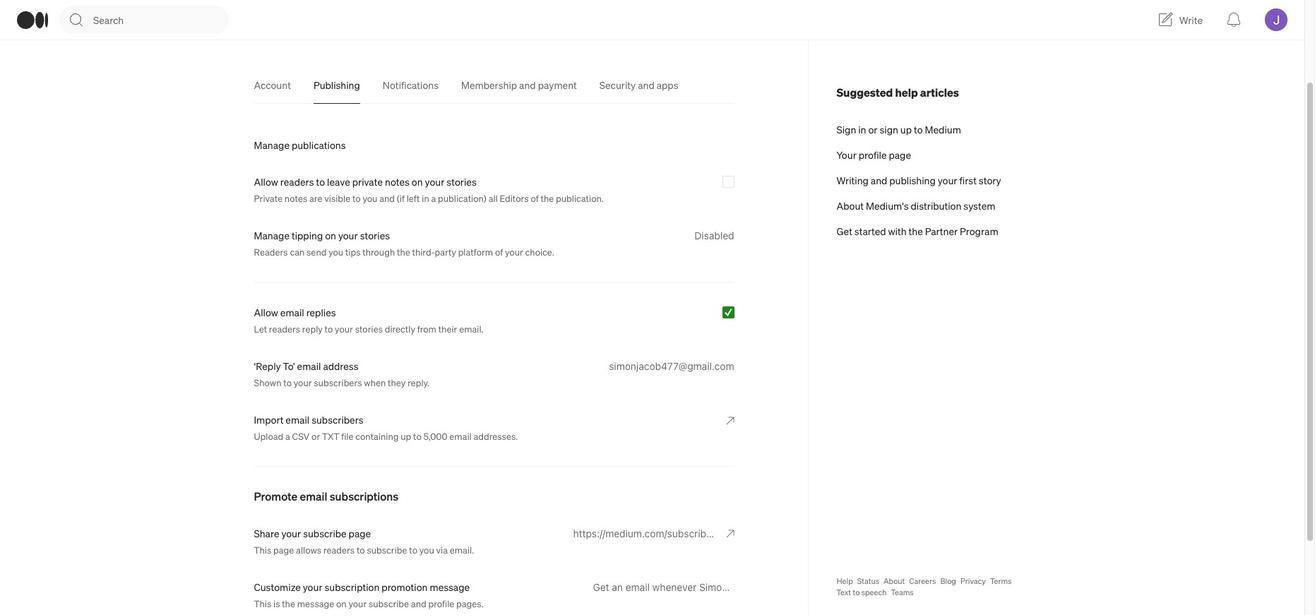Task type: vqa. For each thing, say whether or not it's contained in the screenshot.
page to the middle
yes



Task type: locate. For each thing, give the bounding box(es) containing it.
your up allows
[[281, 527, 301, 540]]

0 horizontal spatial profile
[[428, 598, 454, 610]]

1 horizontal spatial page
[[349, 527, 371, 540]]

a inside allow readers to leave private notes on your stories private notes are visible to you and (if left in a publication) all editors of the publication.
[[431, 192, 436, 204]]

promotion
[[382, 581, 428, 593]]

readers inside allow email replies let readers reply to your stories directly from their email.
[[269, 323, 300, 335]]

0 vertical spatial on
[[412, 175, 423, 188]]

get left an
[[593, 581, 609, 593]]

2 vertical spatial stories
[[355, 323, 383, 335]]

write link
[[1157, 11, 1203, 28]]

allow inside allow readers to leave private notes on your stories private notes are visible to you and (if left in a publication) all editors of the publication.
[[254, 175, 278, 188]]

0 vertical spatial a
[[431, 192, 436, 204]]

to up subscription
[[357, 544, 365, 556]]

0 vertical spatial readers
[[280, 175, 314, 188]]

0 vertical spatial about
[[837, 199, 864, 212]]

a
[[431, 192, 436, 204], [285, 430, 290, 442]]

1 vertical spatial get
[[593, 581, 609, 593]]

email right to'
[[297, 360, 321, 372]]

1 this from the top
[[254, 544, 271, 556]]

your inside the share your subscribe page this page allows readers to subscribe to you via email.
[[281, 527, 301, 540]]

on up the send
[[325, 229, 336, 242]]

1 vertical spatial email.
[[450, 544, 474, 556]]

0 vertical spatial of
[[531, 192, 539, 204]]

or
[[868, 123, 878, 136], [312, 430, 320, 442]]

1 horizontal spatial notes
[[385, 175, 410, 188]]

help
[[837, 576, 853, 586]]

to right reply
[[325, 323, 333, 335]]

0 vertical spatial stories
[[447, 175, 477, 188]]

readers inside the share your subscribe page this page allows readers to subscribe to you via email.
[[323, 544, 355, 556]]

allows
[[296, 544, 322, 556]]

0 vertical spatial allow
[[254, 175, 278, 188]]

on inside allow readers to leave private notes on your stories private notes are visible to you and (if left in a publication) all editors of the publication.
[[412, 175, 423, 188]]

2 vertical spatial you
[[419, 544, 434, 556]]

2 manage from the top
[[254, 229, 290, 242]]

0 vertical spatial this
[[254, 544, 271, 556]]

0 horizontal spatial on
[[325, 229, 336, 242]]

page down share
[[273, 544, 294, 556]]

this down share
[[254, 544, 271, 556]]

the inside customize your subscription promotion message this is the message on your subscribe and profile pages.
[[282, 598, 295, 610]]

1 horizontal spatial in
[[858, 123, 866, 136]]

2 this from the top
[[254, 598, 271, 610]]

a inside import email subscribers upload a csv or txt file containing up to 5,000 email addresses.
[[285, 430, 290, 442]]

profile inside customize your subscription promotion message this is the message on your subscribe and profile pages.
[[428, 598, 454, 610]]

import
[[254, 413, 284, 426]]

to
[[914, 123, 923, 136], [316, 175, 325, 188], [352, 192, 361, 204], [325, 323, 333, 335], [283, 376, 292, 389], [413, 430, 422, 442], [357, 544, 365, 556], [409, 544, 417, 556], [853, 588, 860, 598]]

get for get started with the partner program
[[837, 225, 853, 237]]

1 vertical spatial this
[[254, 598, 271, 610]]

blog link
[[941, 576, 956, 587]]

2 horizontal spatial on
[[412, 175, 423, 188]]

left
[[407, 192, 420, 204]]

on up the left
[[412, 175, 423, 188]]

stories up publication)
[[447, 175, 477, 188]]

and for security
[[638, 78, 655, 91]]

directly
[[385, 323, 415, 335]]

program
[[960, 225, 999, 237]]

this inside customize your subscription promotion message this is the message on your subscribe and profile pages.
[[254, 598, 271, 610]]

speech
[[862, 588, 887, 598]]

0 horizontal spatial or
[[312, 430, 320, 442]]

allow email replies let readers reply to your stories directly from their email.
[[254, 306, 483, 335]]

2 horizontal spatial you
[[419, 544, 434, 556]]

0 vertical spatial subscribers
[[314, 376, 362, 389]]

allow up private
[[254, 175, 278, 188]]

they
[[388, 376, 406, 389]]

1 vertical spatial allow
[[254, 306, 278, 319]]

0 vertical spatial you
[[363, 192, 378, 204]]

allow up let
[[254, 306, 278, 319]]

publication.
[[556, 192, 604, 204]]

manage for manage publications
[[254, 138, 290, 151]]

0 horizontal spatial a
[[285, 430, 290, 442]]

page down sign in or sign up to medium
[[889, 148, 911, 161]]

your right customize at the left of the page
[[303, 581, 323, 593]]

about down writing
[[837, 199, 864, 212]]

you down private
[[363, 192, 378, 204]]

and inside allow readers to leave private notes on your stories private notes are visible to you and (if left in a publication) all editors of the publication.
[[379, 192, 395, 204]]

1 horizontal spatial get
[[837, 225, 853, 237]]

profile right the your
[[859, 148, 887, 161]]

get left the started
[[837, 225, 853, 237]]

help
[[895, 85, 918, 100]]

email right an
[[626, 581, 650, 593]]

notifications image
[[1226, 11, 1243, 28]]

0 vertical spatial message
[[430, 581, 470, 593]]

subscribers up txt
[[312, 413, 364, 426]]

up right containing
[[401, 430, 411, 442]]

sign
[[837, 123, 856, 136]]

subscription
[[325, 581, 380, 593]]

publishes.
[[755, 581, 802, 593]]

2 vertical spatial page
[[273, 544, 294, 556]]

readers up are
[[280, 175, 314, 188]]

1 allow from the top
[[254, 175, 278, 188]]

in inside allow readers to leave private notes on your stories private notes are visible to you and (if left in a publication) all editors of the publication.
[[422, 192, 429, 204]]

write
[[1179, 13, 1203, 26]]

1 vertical spatial subscribers
[[312, 413, 364, 426]]

whenever
[[652, 581, 697, 593]]

1 horizontal spatial or
[[868, 123, 878, 136]]

suggested help articles
[[837, 85, 959, 100]]

and left payment in the top of the page
[[519, 78, 536, 91]]

allow inside allow email replies let readers reply to your stories directly from their email.
[[254, 306, 278, 319]]

this
[[254, 544, 271, 556], [254, 598, 271, 610]]

subscriptions
[[330, 489, 399, 504]]

readers right let
[[269, 323, 300, 335]]

2 allow from the top
[[254, 306, 278, 319]]

0 vertical spatial notes
[[385, 175, 410, 188]]

email
[[280, 306, 304, 319], [297, 360, 321, 372], [286, 413, 310, 426], [449, 430, 472, 442], [300, 489, 327, 504], [626, 581, 650, 593]]

stories up through
[[360, 229, 390, 242]]

are
[[309, 192, 322, 204]]

page down subscriptions
[[349, 527, 371, 540]]

manage inside manage publications button
[[254, 138, 290, 151]]

sign in or sign up to medium
[[837, 123, 961, 136]]

your left 'choice.'
[[505, 246, 523, 258]]

message right is
[[297, 598, 334, 610]]

the right is
[[282, 598, 295, 610]]

get started with the partner program link
[[837, 224, 1051, 238]]

1 vertical spatial or
[[312, 430, 320, 442]]

manage publications
[[254, 138, 346, 151]]

0 vertical spatial profile
[[859, 148, 887, 161]]

your down replies
[[335, 323, 353, 335]]

reply
[[302, 323, 323, 335]]

profile left pages. in the left of the page
[[428, 598, 454, 610]]

page
[[889, 148, 911, 161], [349, 527, 371, 540], [273, 544, 294, 556]]

to right text
[[853, 588, 860, 598]]

manage inside manage tipping on your stories readers can send you tips through the third-party platform of your choice.
[[254, 229, 290, 242]]

1 horizontal spatial profile
[[859, 148, 887, 161]]

1 vertical spatial of
[[495, 246, 503, 258]]

and left apps
[[638, 78, 655, 91]]

email up reply
[[280, 306, 304, 319]]

and for writing
[[871, 174, 887, 186]]

0 horizontal spatial you
[[329, 246, 343, 258]]

0 horizontal spatial notes
[[285, 192, 307, 204]]

0 vertical spatial email.
[[459, 323, 483, 335]]

subscribe up allows
[[303, 527, 347, 540]]

1 horizontal spatial about
[[884, 576, 905, 586]]

you left tips
[[329, 246, 343, 258]]

your profile page
[[837, 148, 911, 161]]

of
[[531, 192, 539, 204], [495, 246, 503, 258]]

subscribe down promotion
[[369, 598, 409, 610]]

1 vertical spatial about
[[884, 576, 905, 586]]

0 horizontal spatial message
[[297, 598, 334, 610]]

a right the left
[[431, 192, 436, 204]]

1 horizontal spatial you
[[363, 192, 378, 204]]

reply.
[[408, 376, 429, 389]]

manage publications button
[[254, 138, 734, 152]]

your down to'
[[294, 376, 312, 389]]

to right visible
[[352, 192, 361, 204]]

notes
[[385, 175, 410, 188], [285, 192, 307, 204]]

blog
[[941, 576, 956, 586]]

of right "editors"
[[531, 192, 539, 204]]

up right sign
[[900, 123, 912, 136]]

you inside the share your subscribe page this page allows readers to subscribe to you via email.
[[419, 544, 434, 556]]

1 vertical spatial subscribe
[[367, 544, 407, 556]]

get started with the partner program
[[837, 225, 999, 237]]

to down to'
[[283, 376, 292, 389]]

stories inside allow email replies let readers reply to your stories directly from their email.
[[355, 323, 383, 335]]

subscribe up promotion
[[367, 544, 407, 556]]

of inside manage tipping on your stories readers can send you tips through the third-party platform of your choice.
[[495, 246, 503, 258]]

1 vertical spatial up
[[401, 430, 411, 442]]

the left third-
[[397, 246, 410, 258]]

and inside customize your subscription promotion message this is the message on your subscribe and profile pages.
[[411, 598, 426, 610]]

on inside customize your subscription promotion message this is the message on your subscribe and profile pages.
[[336, 598, 347, 610]]

0 horizontal spatial get
[[593, 581, 609, 593]]

subscribers down address
[[314, 376, 362, 389]]

1 vertical spatial profile
[[428, 598, 454, 610]]

to inside allow email replies let readers reply to your stories directly from their email.
[[325, 323, 333, 335]]

this left is
[[254, 598, 271, 610]]

manage up readers on the left top
[[254, 229, 290, 242]]

1 horizontal spatial on
[[336, 598, 347, 610]]

message
[[430, 581, 470, 593], [297, 598, 334, 610]]

1 vertical spatial notes
[[285, 192, 307, 204]]

and left (if
[[379, 192, 395, 204]]

1 vertical spatial in
[[422, 192, 429, 204]]

readers right allows
[[323, 544, 355, 556]]

to left 5,000
[[413, 430, 422, 442]]

text to speech link
[[837, 587, 887, 598]]

1 horizontal spatial a
[[431, 192, 436, 204]]

1 vertical spatial stories
[[360, 229, 390, 242]]

1 manage from the top
[[254, 138, 290, 151]]

on down subscription
[[336, 598, 347, 610]]

manage left publications
[[254, 138, 290, 151]]

2 vertical spatial subscribe
[[369, 598, 409, 610]]

0 vertical spatial manage
[[254, 138, 290, 151]]

0 horizontal spatial page
[[273, 544, 294, 556]]

to inside help status about careers blog privacy terms text to speech teams
[[853, 588, 860, 598]]

of right platform
[[495, 246, 503, 258]]

0 vertical spatial page
[[889, 148, 911, 161]]

1 vertical spatial a
[[285, 430, 290, 442]]

email.
[[459, 323, 483, 335], [450, 544, 474, 556]]

0 horizontal spatial of
[[495, 246, 503, 258]]

1 vertical spatial readers
[[269, 323, 300, 335]]

a left csv
[[285, 430, 290, 442]]

writing and publishing your first story link
[[837, 173, 1051, 187]]

to inside import email subscribers upload a csv or txt file containing up to 5,000 email addresses.
[[413, 430, 422, 442]]

0 vertical spatial get
[[837, 225, 853, 237]]

2 vertical spatial readers
[[323, 544, 355, 556]]

2 horizontal spatial page
[[889, 148, 911, 161]]

notes left are
[[285, 192, 307, 204]]

email. right their
[[459, 323, 483, 335]]

allow
[[254, 175, 278, 188], [254, 306, 278, 319]]

1 vertical spatial you
[[329, 246, 343, 258]]

message up pages. in the left of the page
[[430, 581, 470, 593]]

and down your profile page
[[871, 174, 887, 186]]

0 horizontal spatial up
[[401, 430, 411, 442]]

the inside allow readers to leave private notes on your stories private notes are visible to you and (if left in a publication) all editors of the publication.
[[541, 192, 554, 204]]

distribution
[[911, 199, 962, 212]]

1 horizontal spatial up
[[900, 123, 912, 136]]

you left via
[[419, 544, 434, 556]]

readers inside allow readers to leave private notes on your stories private notes are visible to you and (if left in a publication) all editors of the publication.
[[280, 175, 314, 188]]

in right sign
[[858, 123, 866, 136]]

your up publication)
[[425, 175, 445, 188]]

the right "with" at the top right
[[909, 225, 923, 237]]

stories left directly
[[355, 323, 383, 335]]

stories inside allow readers to leave private notes on your stories private notes are visible to you and (if left in a publication) all editors of the publication.
[[447, 175, 477, 188]]

disabled
[[695, 230, 734, 242]]

all
[[489, 192, 498, 204]]

in right the left
[[422, 192, 429, 204]]

1 vertical spatial manage
[[254, 229, 290, 242]]

the left publication.
[[541, 192, 554, 204]]

and down promotion
[[411, 598, 426, 610]]

1 horizontal spatial of
[[531, 192, 539, 204]]

on
[[412, 175, 423, 188], [325, 229, 336, 242], [336, 598, 347, 610]]

0 horizontal spatial about
[[837, 199, 864, 212]]

publication)
[[438, 192, 487, 204]]

notes up (if
[[385, 175, 410, 188]]

2 vertical spatial on
[[336, 598, 347, 610]]

containing
[[355, 430, 399, 442]]

0 vertical spatial in
[[858, 123, 866, 136]]

up
[[900, 123, 912, 136], [401, 430, 411, 442]]

apps
[[657, 78, 678, 91]]

about medium's distribution system
[[837, 199, 996, 212]]

about up teams
[[884, 576, 905, 586]]

0 vertical spatial subscribe
[[303, 527, 347, 540]]

0 vertical spatial up
[[900, 123, 912, 136]]

suggested
[[837, 85, 893, 100]]

email. right via
[[450, 544, 474, 556]]

or left txt
[[312, 430, 320, 442]]

0 horizontal spatial in
[[422, 192, 429, 204]]

file
[[341, 430, 354, 442]]

email right the promote
[[300, 489, 327, 504]]

address
[[323, 360, 358, 372]]

about medium's distribution system link
[[837, 198, 1051, 213]]

this inside the share your subscribe page this page allows readers to subscribe to you via email.
[[254, 544, 271, 556]]

writing
[[837, 174, 869, 186]]

1 vertical spatial on
[[325, 229, 336, 242]]

to up are
[[316, 175, 325, 188]]

or left sign
[[868, 123, 878, 136]]



Task type: describe. For each thing, give the bounding box(es) containing it.
get for get an email whenever simonjacob publishes.
[[593, 581, 609, 593]]

tips
[[345, 246, 361, 258]]

'reply to' email address shown to your subscribers when they reply.
[[254, 360, 429, 389]]

system
[[964, 199, 996, 212]]

your inside allow readers to leave private notes on your stories private notes are visible to you and (if left in a publication) all editors of the publication.
[[425, 175, 445, 188]]

platform
[[458, 246, 493, 258]]

up inside sign in or sign up to medium link
[[900, 123, 912, 136]]

email inside allow email replies let readers reply to your stories directly from their email.
[[280, 306, 304, 319]]

payment
[[538, 78, 577, 91]]

allow readers to leave private notes on your stories private notes are visible to you and (if left in a publication) all editors of the publication.
[[254, 175, 604, 204]]

first
[[960, 174, 977, 186]]

via
[[436, 544, 448, 556]]

story
[[979, 174, 1001, 186]]

started
[[855, 225, 886, 237]]

or inside import email subscribers upload a csv or txt file containing up to 5,000 email addresses.
[[312, 430, 320, 442]]

about link
[[884, 576, 905, 587]]

stories inside manage tipping on your stories readers can send you tips through the third-party platform of your choice.
[[360, 229, 390, 242]]

security and apps
[[600, 78, 678, 91]]

the inside manage tipping on your stories readers can send you tips through the third-party platform of your choice.
[[397, 246, 410, 258]]

email. inside the share your subscribe page this page allows readers to subscribe to you via email.
[[450, 544, 474, 556]]

leave
[[327, 175, 350, 188]]

in inside sign in or sign up to medium link
[[858, 123, 866, 136]]

customize
[[254, 581, 301, 593]]

promote email subscriptions
[[254, 489, 399, 504]]

pages.
[[456, 598, 484, 610]]

share your subscribe page this page allows readers to subscribe to you via email.
[[254, 527, 474, 556]]

send
[[307, 246, 327, 258]]

homepage image
[[17, 11, 48, 29]]

you inside manage tipping on your stories readers can send you tips through the third-party platform of your choice.
[[329, 246, 343, 258]]

membership and payment button
[[461, 78, 577, 92]]

allow for allow readers to leave private notes on your stories
[[254, 175, 278, 188]]

choice.
[[525, 246, 554, 258]]

let
[[254, 323, 267, 335]]

teams link
[[891, 587, 914, 598]]

terms link
[[990, 576, 1012, 587]]

5,000
[[424, 430, 448, 442]]

readers
[[254, 246, 288, 258]]

is
[[273, 598, 280, 610]]

get an email whenever simonjacob publishes.
[[593, 581, 802, 593]]

stories for allow email replies
[[355, 323, 383, 335]]

when
[[364, 376, 386, 389]]

privacy
[[961, 576, 986, 586]]

your profile page link
[[837, 148, 1051, 162]]

to inside 'reply to' email address shown to your subscribers when they reply.
[[283, 376, 292, 389]]

partner
[[925, 225, 958, 237]]

0 vertical spatial or
[[868, 123, 878, 136]]

their
[[438, 323, 457, 335]]

write image
[[1157, 11, 1174, 28]]

notifications
[[383, 78, 439, 91]]

your down subscription
[[349, 598, 367, 610]]

email inside 'reply to' email address shown to your subscribers when they reply.
[[297, 360, 321, 372]]

about inside help status about careers blog privacy terms text to speech teams
[[884, 576, 905, 586]]

visible
[[324, 192, 351, 204]]

(if
[[397, 192, 405, 204]]

your
[[837, 148, 857, 161]]

email. inside allow email replies let readers reply to your stories directly from their email.
[[459, 323, 483, 335]]

can
[[290, 246, 305, 258]]

publishing button
[[314, 78, 360, 92]]

https://medium.com/subscribe/@simonjacob477
[[573, 528, 793, 540]]

simonjacob477@gmail.com
[[609, 360, 734, 372]]

addresses.
[[474, 430, 518, 442]]

private
[[254, 192, 283, 204]]

writing and publishing your first story
[[837, 174, 1001, 186]]

email up csv
[[286, 413, 310, 426]]

1 vertical spatial page
[[349, 527, 371, 540]]

your inside 'reply to' email address shown to your subscribers when they reply.
[[294, 376, 312, 389]]

shown
[[254, 376, 281, 389]]

articles
[[920, 85, 959, 100]]

allow for allow email replies
[[254, 306, 278, 319]]

your up tips
[[338, 229, 358, 242]]

import email subscribers upload a csv or txt file containing up to 5,000 email addresses.
[[254, 413, 518, 442]]

manage tipping on your stories readers can send you tips through the third-party platform of your choice.
[[254, 229, 554, 258]]

on inside manage tipping on your stories readers can send you tips through the third-party platform of your choice.
[[325, 229, 336, 242]]

publishing
[[314, 78, 360, 91]]

party
[[435, 246, 456, 258]]

sign in or sign up to medium link
[[837, 122, 1051, 136]]

account button
[[254, 78, 291, 92]]

medium
[[925, 123, 961, 136]]

stories for allow readers to leave private notes on your stories
[[447, 175, 477, 188]]

you inside allow readers to leave private notes on your stories private notes are visible to you and (if left in a publication) all editors of the publication.
[[363, 192, 378, 204]]

replies
[[306, 306, 336, 319]]

help status about careers blog privacy terms text to speech teams
[[837, 576, 1012, 598]]

careers
[[909, 576, 936, 586]]

search field
[[93, 6, 229, 34]]

1 vertical spatial message
[[297, 598, 334, 610]]

subscribers inside 'reply to' email address shown to your subscribers when they reply.
[[314, 376, 362, 389]]

csv
[[292, 430, 310, 442]]

publishing
[[890, 174, 936, 186]]

to left medium at the right
[[914, 123, 923, 136]]

your inside allow email replies let readers reply to your stories directly from their email.
[[335, 323, 353, 335]]

text
[[837, 588, 851, 598]]

help link
[[837, 576, 853, 587]]

an
[[612, 581, 623, 593]]

editors
[[500, 192, 529, 204]]

email right 5,000
[[449, 430, 472, 442]]

subscribers inside import email subscribers upload a csv or txt file containing up to 5,000 email addresses.
[[312, 413, 364, 426]]

upload
[[254, 430, 283, 442]]

from
[[417, 323, 437, 335]]

simonjacob image
[[1265, 8, 1288, 31]]

promote
[[254, 489, 298, 504]]

subscribe inside customize your subscription promotion message this is the message on your subscribe and profile pages.
[[369, 598, 409, 610]]

1 horizontal spatial message
[[430, 581, 470, 593]]

your left first
[[938, 174, 958, 186]]

terms
[[990, 576, 1012, 586]]

to left via
[[409, 544, 417, 556]]

third-
[[412, 246, 435, 258]]

simonjacob
[[699, 581, 753, 593]]

status
[[857, 576, 879, 586]]

'reply
[[254, 360, 281, 372]]

status link
[[857, 576, 879, 587]]

manage for manage tipping on your stories readers can send you tips through the third-party platform of your choice.
[[254, 229, 290, 242]]

teams
[[891, 588, 914, 598]]

up inside import email subscribers upload a csv or txt file containing up to 5,000 email addresses.
[[401, 430, 411, 442]]

to'
[[283, 360, 295, 372]]

of inside allow readers to leave private notes on your stories private notes are visible to you and (if left in a publication) all editors of the publication.
[[531, 192, 539, 204]]

publications
[[292, 138, 346, 151]]

and for membership
[[519, 78, 536, 91]]

tipping
[[292, 229, 323, 242]]

security
[[600, 78, 636, 91]]



